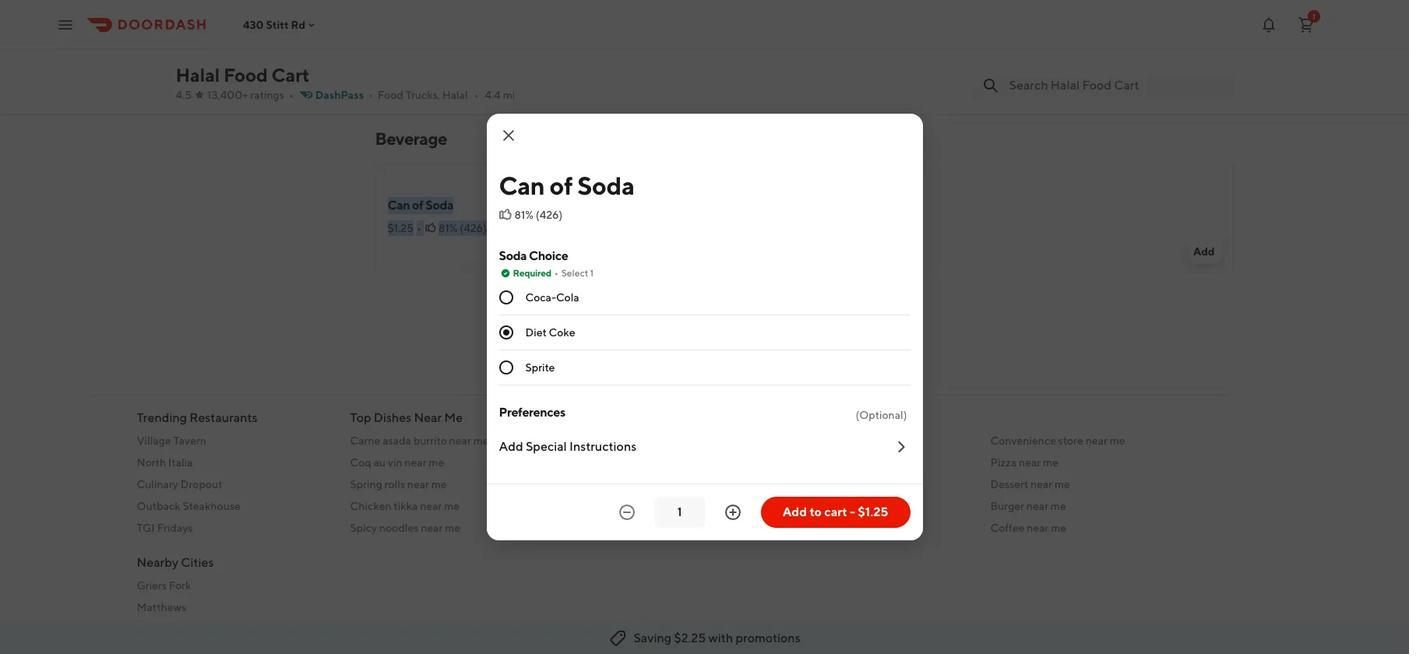 Task type: describe. For each thing, give the bounding box(es) containing it.
asada
[[383, 435, 411, 447]]

13,400+
[[207, 89, 248, 101]]

burger near me link
[[991, 499, 1185, 514]]

noodles
[[379, 522, 419, 534]]

required
[[513, 267, 551, 279]]

soda choice
[[499, 249, 568, 263]]

coke
[[549, 326, 575, 339]]

breakfast near me
[[777, 522, 866, 534]]

dessert near me
[[991, 478, 1070, 491]]

coq
[[350, 457, 371, 469]]

rd
[[291, 18, 306, 31]]

griers fork
[[137, 580, 191, 592]]

1 add button from the top
[[1184, 62, 1224, 86]]

coca-cola
[[526, 291, 579, 304]]

-
[[850, 505, 855, 520]]

sandwich near me link
[[777, 477, 972, 492]]

preferences
[[499, 405, 565, 420]]

matthews link
[[137, 600, 332, 616]]

restaurants near me link
[[564, 433, 758, 449]]

carne asada burrito near me link
[[350, 433, 545, 449]]

dessert near me link
[[991, 477, 1185, 492]]

sandwich
[[777, 478, 825, 491]]

matthews
[[137, 601, 186, 614]]

chicken tikka near me
[[350, 500, 460, 513]]

rolls
[[385, 478, 405, 491]]

• select 1
[[555, 267, 594, 279]]

coffee
[[991, 522, 1025, 534]]

can of soda dialog
[[487, 114, 923, 541]]

choice
[[529, 249, 568, 263]]

Sprite radio
[[499, 361, 513, 375]]

coca-
[[526, 291, 556, 304]]

spicy noodles near me link
[[350, 520, 545, 536]]

trucks,
[[406, 89, 440, 101]]

au
[[374, 457, 386, 469]]

steakhouse
[[183, 500, 241, 513]]

me inside 'link'
[[444, 500, 460, 513]]

add inside button
[[783, 505, 807, 520]]

notification bell image
[[1260, 15, 1279, 34]]

0 horizontal spatial beverage
[[188, 35, 234, 48]]

add to cart - $1.25 button
[[761, 497, 910, 528]]

pizza near me
[[991, 457, 1059, 469]]

trending categories
[[777, 411, 892, 425]]

near inside "link"
[[1027, 522, 1049, 534]]

restaurants inside restaurants near me link
[[564, 435, 623, 447]]

430
[[243, 18, 264, 31]]

instructions
[[570, 439, 637, 454]]

near for cuisines
[[638, 411, 666, 425]]

culinary dropout
[[137, 478, 222, 491]]

indian
[[564, 478, 595, 491]]

tikka
[[394, 500, 418, 513]]

griers
[[137, 580, 167, 592]]

fork
[[169, 580, 191, 592]]

restaurants near me
[[564, 435, 665, 447]]

$1.25 •
[[388, 222, 422, 235]]

9. falafel on pita image
[[688, 0, 798, 96]]

0 horizontal spatial halal
[[176, 64, 220, 86]]

spicy
[[350, 522, 377, 534]]

north italia
[[137, 457, 193, 469]]

top for top cuisines near me
[[564, 411, 585, 425]]

$2.25
[[674, 631, 706, 646]]

mi
[[503, 89, 515, 101]]

chicken near me link
[[777, 499, 972, 514]]

81% (426) inside can of soda dialog
[[515, 209, 563, 221]]

decrease quantity by 1 image
[[617, 503, 636, 522]]

1 horizontal spatial beverage
[[375, 129, 447, 149]]

soda for •
[[426, 198, 453, 213]]

chicken near me
[[777, 500, 860, 513]]

me for top dishes near me
[[444, 411, 463, 425]]

on
[[720, 305, 731, 316]]

near inside 'link'
[[420, 500, 442, 513]]

culinary dropout link
[[137, 477, 332, 492]]

pizza
[[991, 457, 1017, 469]]

4.5
[[176, 89, 192, 101]]

fridays
[[157, 522, 193, 534]]

near inside "link"
[[591, 500, 613, 513]]

tavern
[[173, 435, 207, 447]]

chicken for trending
[[777, 500, 819, 513]]

indian near me link
[[564, 477, 758, 492]]

me inside "link"
[[1051, 522, 1067, 534]]

increase quantity by 1 image
[[723, 503, 742, 522]]

pineville link
[[137, 622, 332, 637]]

spring
[[350, 478, 382, 491]]

halal food cart
[[176, 64, 310, 86]]

top dishes near me
[[350, 411, 463, 425]]

select
[[562, 267, 588, 279]]

Current quantity is 1 number field
[[664, 504, 695, 521]]

tgi
[[137, 522, 155, 534]]

dessert
[[991, 478, 1029, 491]]

1 inside button
[[1313, 11, 1316, 21]]

directly
[[809, 305, 842, 316]]

ratings
[[250, 89, 284, 101]]

1 horizontal spatial food
[[378, 89, 403, 101]]

outback steakhouse
[[137, 500, 241, 513]]

near for dishes
[[414, 411, 442, 425]]

village tavern
[[137, 435, 207, 447]]

cuisines
[[587, 411, 635, 425]]

me inside "link"
[[615, 500, 631, 513]]

0 horizontal spatial restaurants
[[189, 411, 257, 425]]

tgi fridays link
[[137, 520, 332, 536]]

north italia link
[[137, 455, 332, 471]]

(optional)
[[856, 409, 907, 422]]

tgi fridays
[[137, 522, 193, 534]]

with
[[709, 631, 733, 646]]

0 vertical spatial $1.25
[[388, 222, 414, 235]]

special
[[526, 439, 567, 454]]

0 horizontal spatial food
[[224, 64, 268, 86]]

merchant
[[873, 305, 915, 316]]



Task type: locate. For each thing, give the bounding box(es) containing it.
saving
[[634, 631, 672, 646]]

spring rolls near me
[[350, 478, 447, 491]]

of inside dialog
[[550, 171, 573, 200]]

poke
[[564, 500, 589, 513]]

top up carne
[[350, 411, 371, 425]]

me up restaurants near me link
[[668, 411, 687, 425]]

1 inside soda choice group
[[590, 267, 594, 279]]

Diet Coke radio
[[499, 326, 513, 340]]

top up add special instructions
[[564, 411, 585, 425]]

chicken tikka near me link
[[350, 499, 545, 514]]

can up $1.25 •
[[388, 198, 410, 213]]

by
[[844, 305, 855, 316]]

burrito
[[413, 435, 447, 447]]

carne
[[350, 435, 381, 447]]

chicken for top
[[350, 500, 392, 513]]

diet
[[526, 326, 547, 339]]

1 vertical spatial 1
[[590, 267, 594, 279]]

0 horizontal spatial 81%
[[439, 222, 458, 235]]

1 horizontal spatial chicken
[[777, 500, 819, 513]]

0 horizontal spatial can
[[388, 198, 410, 213]]

2 me from the left
[[668, 411, 687, 425]]

add inside button
[[499, 439, 523, 454]]

can of soda inside dialog
[[499, 171, 635, 200]]

of
[[550, 171, 573, 200], [412, 198, 423, 213]]

1 vertical spatial food
[[378, 89, 403, 101]]

• inside soda choice group
[[555, 267, 558, 279]]

near up restaurants near me link
[[638, 411, 666, 425]]

0 vertical spatial (426)
[[536, 209, 563, 221]]

coq au vin near me link
[[350, 455, 545, 471]]

1 horizontal spatial can of soda
[[499, 171, 635, 200]]

0 horizontal spatial of
[[412, 198, 423, 213]]

prices on this menu are set directly by the merchant
[[691, 305, 915, 316]]

cart
[[825, 505, 847, 520]]

1 vertical spatial restaurants
[[564, 435, 623, 447]]

81% inside can of soda dialog
[[515, 209, 534, 221]]

add to cart - $1.25
[[783, 505, 888, 520]]

spicy noodles near me
[[350, 522, 461, 534]]

dropout
[[181, 478, 222, 491]]

outback
[[137, 500, 180, 513]]

of up $1.25 •
[[412, 198, 423, 213]]

sandwich near me
[[777, 478, 867, 491]]

2 chicken from the left
[[777, 500, 819, 513]]

categories
[[830, 411, 892, 425]]

convenience store near me
[[991, 435, 1126, 447]]

trending
[[137, 411, 187, 425], [777, 411, 827, 425]]

1 chicken from the left
[[350, 500, 392, 513]]

coffee near me link
[[991, 520, 1185, 536]]

2 horizontal spatial soda
[[578, 171, 635, 200]]

81% (426) up soda choice
[[515, 209, 563, 221]]

Coca-Cola radio
[[499, 291, 513, 305]]

2 trending from the left
[[777, 411, 827, 425]]

close can of soda image
[[499, 126, 518, 145]]

0 vertical spatial halal
[[176, 64, 220, 86]]

2 top from the left
[[564, 411, 585, 425]]

trending for trending categories
[[777, 411, 827, 425]]

near
[[414, 411, 442, 425], [638, 411, 666, 425]]

2 near from the left
[[638, 411, 666, 425]]

near up burrito
[[414, 411, 442, 425]]

restaurants
[[189, 411, 257, 425], [564, 435, 623, 447]]

1 near from the left
[[414, 411, 442, 425]]

1 horizontal spatial (426)
[[536, 209, 563, 221]]

soda choice group
[[499, 248, 910, 386]]

to
[[810, 505, 822, 520]]

burger
[[991, 500, 1025, 513]]

beverage down trucks,
[[375, 129, 447, 149]]

trending for trending restaurants
[[137, 411, 187, 425]]

81% right $1.25 •
[[439, 222, 458, 235]]

burger near me
[[991, 500, 1066, 513]]

food left trucks,
[[378, 89, 403, 101]]

1 vertical spatial add button
[[1184, 239, 1224, 264]]

top
[[350, 411, 371, 425], [564, 411, 585, 425]]

81% (426) right $1.25 •
[[439, 222, 487, 235]]

0 vertical spatial 81%
[[515, 209, 534, 221]]

can of soda
[[499, 171, 635, 200], [388, 198, 453, 213]]

soda
[[578, 171, 635, 200], [426, 198, 453, 213], [499, 249, 527, 263]]

north
[[137, 457, 166, 469]]

me for top cuisines near me
[[668, 411, 687, 425]]

cities
[[181, 556, 214, 570]]

0 vertical spatial restaurants
[[189, 411, 257, 425]]

1 me from the left
[[444, 411, 463, 425]]

(426) up choice
[[536, 209, 563, 221]]

trending left categories
[[777, 411, 827, 425]]

breakfast near me link
[[777, 520, 972, 536]]

1 horizontal spatial $1.25
[[858, 505, 888, 520]]

0 vertical spatial 81% (426)
[[515, 209, 563, 221]]

0 horizontal spatial near
[[414, 411, 442, 425]]

menu
[[751, 305, 776, 316]]

chicken up breakfast
[[777, 500, 819, 513]]

restaurants up village tavern link
[[189, 411, 257, 425]]

dashpass
[[315, 89, 364, 101]]

can of soda for •
[[388, 198, 453, 213]]

0 horizontal spatial (426)
[[460, 222, 487, 235]]

0 vertical spatial beverage
[[188, 35, 234, 48]]

outback steakhouse link
[[137, 499, 332, 514]]

can of soda up $1.25 •
[[388, 198, 453, 213]]

81% up soda choice
[[515, 209, 534, 221]]

1 horizontal spatial 81% (426)
[[515, 209, 563, 221]]

1 right the notification bell icon
[[1313, 11, 1316, 21]]

1 horizontal spatial halal
[[443, 89, 468, 101]]

top for top dishes near me
[[350, 411, 371, 425]]

1 button
[[1291, 9, 1322, 40]]

1 horizontal spatial restaurants
[[564, 435, 623, 447]]

can for •
[[388, 198, 410, 213]]

open menu image
[[56, 15, 75, 34]]

add special instructions
[[499, 439, 637, 454]]

of for •
[[412, 198, 423, 213]]

soda for 81% (426)
[[578, 171, 635, 200]]

1 horizontal spatial of
[[550, 171, 573, 200]]

saving $2.25 with promotions
[[634, 631, 801, 646]]

1 trending from the left
[[137, 411, 187, 425]]

dashpass •
[[315, 89, 373, 101]]

1 horizontal spatial trending
[[777, 411, 827, 425]]

griers fork link
[[137, 578, 332, 594]]

carne asada burrito near me
[[350, 435, 489, 447]]

breakfast
[[777, 522, 824, 534]]

1 horizontal spatial near
[[638, 411, 666, 425]]

1 vertical spatial 81%
[[439, 222, 458, 235]]

can for 81% (426)
[[499, 171, 545, 200]]

1 vertical spatial halal
[[443, 89, 468, 101]]

0 horizontal spatial chicken
[[350, 500, 392, 513]]

1 horizontal spatial 1
[[1313, 11, 1316, 21]]

1 vertical spatial (426)
[[460, 222, 487, 235]]

can inside dialog
[[499, 171, 545, 200]]

halal up "4.5"
[[176, 64, 220, 86]]

1 items, open order cart image
[[1297, 15, 1316, 34]]

food
[[224, 64, 268, 86], [378, 89, 403, 101]]

Item Search search field
[[1009, 77, 1221, 94]]

0 horizontal spatial top
[[350, 411, 371, 425]]

1 horizontal spatial me
[[668, 411, 687, 425]]

of up choice
[[550, 171, 573, 200]]

soda inside group
[[499, 249, 527, 263]]

dishes
[[374, 411, 412, 425]]

can
[[499, 171, 545, 200], [388, 198, 410, 213]]

0 horizontal spatial trending
[[137, 411, 187, 425]]

430 stitt rd button
[[243, 18, 318, 31]]

(426) right $1.25 •
[[460, 222, 487, 235]]

0 horizontal spatial 81% (426)
[[439, 222, 487, 235]]

1 vertical spatial beverage
[[375, 129, 447, 149]]

0 vertical spatial food
[[224, 64, 268, 86]]

cart
[[272, 64, 310, 86]]

pizza near me link
[[991, 455, 1185, 471]]

81% (426)
[[515, 209, 563, 221], [439, 222, 487, 235]]

0 horizontal spatial 1
[[590, 267, 594, 279]]

0 horizontal spatial can of soda
[[388, 198, 453, 213]]

poke near me
[[564, 500, 631, 513]]

1 right select
[[590, 267, 594, 279]]

convenience store near me link
[[991, 433, 1185, 449]]

1 horizontal spatial soda
[[499, 249, 527, 263]]

1 horizontal spatial top
[[564, 411, 585, 425]]

of for 81% (426)
[[550, 171, 573, 200]]

food up 13,400+ ratings •
[[224, 64, 268, 86]]

restaurants down cuisines
[[564, 435, 623, 447]]

2 add button from the top
[[1184, 239, 1224, 264]]

vin
[[388, 457, 402, 469]]

0 horizontal spatial $1.25
[[388, 222, 414, 235]]

$1.25 inside button
[[858, 505, 888, 520]]

can of soda up choice
[[499, 171, 635, 200]]

spring rolls near me link
[[350, 477, 545, 492]]

village
[[137, 435, 171, 447]]

0 vertical spatial add button
[[1184, 62, 1224, 86]]

chicken inside 'link'
[[350, 500, 392, 513]]

beverage down meals
[[188, 35, 234, 48]]

1 vertical spatial $1.25
[[858, 505, 888, 520]]

diet coke
[[526, 326, 575, 339]]

me up carne asada burrito near me link
[[444, 411, 463, 425]]

halal right trucks,
[[443, 89, 468, 101]]

indian near me
[[564, 478, 637, 491]]

1 horizontal spatial can
[[499, 171, 545, 200]]

(426) inside can of soda dialog
[[536, 209, 563, 221]]

me
[[444, 411, 463, 425], [668, 411, 687, 425]]

chicken
[[350, 500, 392, 513], [777, 500, 819, 513]]

1 horizontal spatial 81%
[[515, 209, 534, 221]]

trending up village
[[137, 411, 187, 425]]

0 horizontal spatial me
[[444, 411, 463, 425]]

add special instructions button
[[499, 426, 910, 468]]

nearby
[[137, 556, 179, 570]]

0 horizontal spatial soda
[[426, 198, 453, 213]]

promotions
[[736, 631, 801, 646]]

1 top from the left
[[350, 411, 371, 425]]

13,400+ ratings •
[[207, 89, 293, 101]]

can of soda for 81% (426)
[[499, 171, 635, 200]]

1 vertical spatial 81% (426)
[[439, 222, 487, 235]]

$1.25
[[388, 222, 414, 235], [858, 505, 888, 520]]

pineville
[[137, 623, 179, 636]]

meals button
[[176, 0, 356, 27]]

stitt
[[266, 18, 289, 31]]

7. falafel salad image
[[1123, 0, 1234, 96]]

add
[[1194, 68, 1215, 80], [1194, 245, 1215, 258], [499, 439, 523, 454], [783, 505, 807, 520]]

chicken down spring
[[350, 500, 392, 513]]

can down close can of soda image
[[499, 171, 545, 200]]

store
[[1059, 435, 1084, 447]]

italia
[[168, 457, 193, 469]]

0 vertical spatial 1
[[1313, 11, 1316, 21]]



Task type: vqa. For each thing, say whether or not it's contained in the screenshot.
the blend.
no



